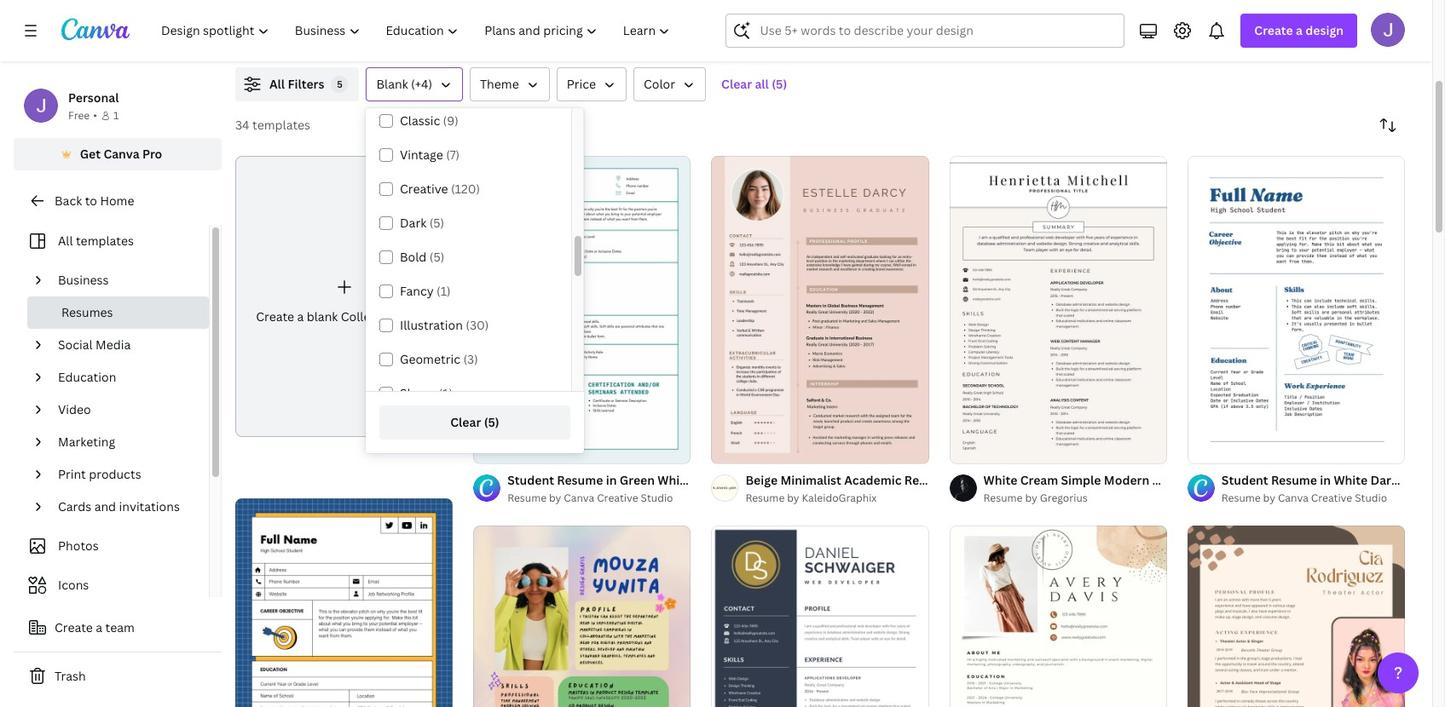 Task type: locate. For each thing, give the bounding box(es) containing it.
by down student resume in green white lined style link
[[549, 491, 562, 506]]

blue
[[1401, 473, 1427, 489]]

2 vertical spatial a
[[96, 620, 102, 636]]

1 horizontal spatial resume by canva creative studio link
[[1222, 490, 1406, 507]]

1 resume by canva creative studio link from the left
[[508, 490, 691, 507]]

geometric
[[400, 351, 461, 368]]

business
[[58, 272, 109, 288], [1153, 473, 1204, 489]]

0 horizontal spatial resume by canva creative studio link
[[508, 490, 691, 507]]

studio inside student resume in white dark blue lin resume by canva creative studio
[[1355, 491, 1388, 506]]

(5) for dark (5)
[[430, 215, 444, 231]]

0 vertical spatial all
[[270, 76, 285, 92]]

1 by from the left
[[549, 491, 562, 506]]

1 horizontal spatial dark
[[1371, 473, 1398, 489]]

student
[[508, 473, 554, 489], [1222, 473, 1269, 489]]

personal
[[68, 90, 119, 106]]

1 horizontal spatial all
[[270, 76, 285, 92]]

2 horizontal spatial a
[[1296, 22, 1303, 38]]

1 vertical spatial (1)
[[439, 386, 453, 402]]

clear
[[722, 76, 752, 92], [451, 415, 481, 431]]

college resume templates image
[[1042, 0, 1406, 47]]

0 vertical spatial create
[[1255, 22, 1294, 38]]

by down cream
[[1026, 491, 1038, 506]]

resume by canva creative studio link for white
[[1222, 490, 1406, 507]]

0 vertical spatial a
[[1296, 22, 1303, 38]]

2 horizontal spatial white
[[1334, 473, 1368, 489]]

0 horizontal spatial canva
[[104, 146, 140, 162]]

create inside 'dropdown button'
[[1255, 22, 1294, 38]]

student resume in white dark blue lin link
[[1222, 472, 1446, 490]]

to
[[85, 193, 97, 209]]

2 student from the left
[[1222, 473, 1269, 489]]

video
[[58, 402, 91, 418]]

templates for all templates
[[76, 233, 134, 249]]

fancy
[[400, 283, 434, 299]]

None search field
[[726, 14, 1125, 48]]

(1) for fancy (1)
[[437, 283, 451, 299]]

business left the cv
[[1153, 473, 1204, 489]]

Search search field
[[760, 14, 1114, 47]]

34 templates
[[235, 117, 310, 133]]

free
[[68, 108, 90, 123]]

0 vertical spatial clear
[[722, 76, 752, 92]]

1 vertical spatial all
[[58, 233, 73, 249]]

a for team
[[96, 620, 102, 636]]

1 horizontal spatial canva
[[564, 491, 595, 506]]

back
[[55, 193, 82, 209]]

business link
[[51, 264, 199, 297]]

2 resume by canva creative studio link from the left
[[1222, 490, 1406, 507]]

1 horizontal spatial student
[[1222, 473, 1269, 489]]

0 horizontal spatial create
[[55, 620, 93, 636]]

canva inside student resume in white dark blue lin resume by canva creative studio
[[1278, 491, 1309, 506]]

blank
[[307, 309, 338, 325]]

canva inside student resume in green white lined style resume by canva creative studio
[[564, 491, 595, 506]]

0 horizontal spatial white
[[658, 473, 692, 489]]

all templates
[[58, 233, 134, 249]]

minimalist
[[781, 473, 842, 489]]

beige minimalist academic resume image
[[712, 156, 929, 464]]

print products
[[58, 467, 141, 483]]

1 for 1 of 2
[[1200, 444, 1205, 456]]

white left lined
[[658, 473, 692, 489]]

creative inside student resume in white dark blue lin resume by canva creative studio
[[1312, 491, 1353, 506]]

creative up dark (5)
[[400, 181, 448, 197]]

get canva pro button
[[14, 138, 222, 171]]

in inside student resume in green white lined style resume by canva creative studio
[[606, 473, 617, 489]]

creative down student resume in green white lined style link
[[597, 491, 639, 506]]

1 horizontal spatial studio
[[1355, 491, 1388, 506]]

creative down student resume in white dark blue lin link
[[1312, 491, 1353, 506]]

student for student resume in green white lined style
[[508, 473, 554, 489]]

trash
[[55, 669, 86, 685]]

by inside student resume in green white lined style resume by canva creative studio
[[549, 491, 562, 506]]

clear left all
[[722, 76, 752, 92]]

a inside 'dropdown button'
[[1296, 22, 1303, 38]]

1 right •
[[113, 108, 119, 123]]

studio inside student resume in green white lined style resume by canva creative studio
[[641, 491, 673, 506]]

shape
[[400, 386, 436, 402]]

creative inside student resume in green white lined style resume by canva creative studio
[[597, 491, 639, 506]]

white left blue
[[1334, 473, 1368, 489]]

dark up bold
[[400, 215, 427, 231]]

blank
[[377, 76, 408, 92]]

2 in from the left
[[1321, 473, 1331, 489]]

all down "back" at the left of page
[[58, 233, 73, 249]]

(5) inside button
[[484, 415, 500, 431]]

brown nude aesthetic abstract actor art resume image
[[1188, 526, 1406, 708]]

clear inside button
[[451, 415, 481, 431]]

1 horizontal spatial in
[[1321, 473, 1331, 489]]

0 horizontal spatial studio
[[641, 491, 673, 506]]

a inside button
[[96, 620, 102, 636]]

clear inside button
[[722, 76, 752, 92]]

by inside white cream simple modern business cv resume resume by gregorius
[[1026, 491, 1038, 506]]

2 studio from the left
[[1355, 491, 1388, 506]]

canva left pro
[[104, 146, 140, 162]]

theme button
[[470, 67, 550, 101]]

1 horizontal spatial clear
[[722, 76, 752, 92]]

1 in from the left
[[606, 473, 617, 489]]

clear all (5) button
[[713, 67, 796, 101]]

white
[[658, 473, 692, 489], [984, 473, 1018, 489], [1334, 473, 1368, 489]]

0 horizontal spatial clear
[[451, 415, 481, 431]]

templates right 34
[[252, 117, 310, 133]]

1 left of
[[1200, 444, 1205, 456]]

free •
[[68, 108, 97, 123]]

gray gold clean cv resume image
[[712, 526, 929, 708]]

1 horizontal spatial a
[[297, 309, 304, 325]]

beige minimalist academic resume resume by kaleidographix
[[746, 473, 951, 506]]

1 horizontal spatial business
[[1153, 473, 1204, 489]]

studio
[[641, 491, 673, 506], [1355, 491, 1388, 506]]

student down 2
[[1222, 473, 1269, 489]]

dark (5)
[[400, 215, 444, 231]]

social media
[[58, 337, 131, 353]]

1 horizontal spatial creative
[[597, 491, 639, 506]]

1 white from the left
[[658, 473, 692, 489]]

white cream simple modern business cv resume image
[[950, 156, 1167, 464]]

canva for student resume in white dark blue lin
[[1278, 491, 1309, 506]]

(9)
[[443, 113, 459, 129]]

blank (+4) button
[[366, 67, 463, 101]]

all filters
[[270, 76, 324, 92]]

kaleidographix
[[802, 491, 877, 506]]

(5) for clear (5)
[[484, 415, 500, 431]]

business up resumes
[[58, 272, 109, 288]]

0 horizontal spatial in
[[606, 473, 617, 489]]

3 white from the left
[[1334, 473, 1368, 489]]

(1) right the fancy
[[437, 283, 451, 299]]

by for student resume in white dark blue lin
[[1264, 491, 1276, 506]]

clear (5)
[[451, 415, 500, 431]]

1 horizontal spatial templates
[[252, 117, 310, 133]]

a for blank
[[297, 309, 304, 325]]

bold (5)
[[400, 249, 445, 265]]

create
[[1255, 22, 1294, 38], [256, 309, 294, 325], [55, 620, 93, 636]]

back to home
[[55, 193, 134, 209]]

0 horizontal spatial student
[[508, 473, 554, 489]]

0 horizontal spatial all
[[58, 233, 73, 249]]

by inside student resume in white dark blue lin resume by canva creative studio
[[1264, 491, 1276, 506]]

3 by from the left
[[1026, 491, 1038, 506]]

green
[[620, 473, 655, 489]]

(5) inside button
[[772, 76, 787, 92]]

studio down 'green'
[[641, 491, 673, 506]]

0 vertical spatial templates
[[252, 117, 310, 133]]

2 horizontal spatial create
[[1255, 22, 1294, 38]]

canva down student resume in green white lined style link
[[564, 491, 595, 506]]

0 horizontal spatial templates
[[76, 233, 134, 249]]

studio for white
[[641, 491, 673, 506]]

business inside white cream simple modern business cv resume resume by gregorius
[[1153, 473, 1204, 489]]

a left team
[[96, 620, 102, 636]]

1 student from the left
[[508, 473, 554, 489]]

create down icons
[[55, 620, 93, 636]]

dark left blue
[[1371, 473, 1398, 489]]

student inside student resume in white dark blue lin resume by canva creative studio
[[1222, 473, 1269, 489]]

create left design on the top of the page
[[1255, 22, 1294, 38]]

clear all (5)
[[722, 76, 787, 92]]

1 vertical spatial clear
[[451, 415, 481, 431]]

1 horizontal spatial create
[[256, 309, 294, 325]]

studio down student resume in white dark blue lin link
[[1355, 491, 1388, 506]]

in inside student resume in white dark blue lin resume by canva creative studio
[[1321, 473, 1331, 489]]

(+4)
[[411, 76, 432, 92]]

create for create a team
[[55, 620, 93, 636]]

canva
[[104, 146, 140, 162], [564, 491, 595, 506], [1278, 491, 1309, 506]]

cards
[[58, 499, 91, 515]]

a
[[1296, 22, 1303, 38], [297, 309, 304, 325], [96, 620, 102, 636]]

0 horizontal spatial dark
[[400, 215, 427, 231]]

jacob simon image
[[1371, 13, 1406, 47]]

a left design on the top of the page
[[1296, 22, 1303, 38]]

student inside student resume in green white lined style resume by canva creative studio
[[508, 473, 554, 489]]

templates down the back to home
[[76, 233, 134, 249]]

cards and invitations link
[[51, 491, 199, 524]]

theme
[[480, 76, 519, 92]]

shape (1)
[[400, 386, 453, 402]]

of
[[1207, 444, 1217, 456]]

34
[[235, 117, 250, 133]]

clear down shape (1)
[[451, 415, 481, 431]]

invitations
[[119, 499, 180, 515]]

resume by canva creative studio link
[[508, 490, 691, 507], [1222, 490, 1406, 507]]

by down minimalist
[[787, 491, 800, 506]]

canva down student resume in white dark blue lin link
[[1278, 491, 1309, 506]]

resume by canva creative studio link for green
[[508, 490, 691, 507]]

all left 'filters'
[[270, 76, 285, 92]]

2 by from the left
[[787, 491, 800, 506]]

a left blank
[[297, 309, 304, 325]]

all for all filters
[[270, 76, 285, 92]]

1 vertical spatial business
[[1153, 473, 1204, 489]]

dark inside student resume in white dark blue lin resume by canva creative studio
[[1371, 473, 1398, 489]]

classic (9)
[[400, 113, 459, 129]]

all
[[755, 76, 769, 92]]

0 vertical spatial business
[[58, 272, 109, 288]]

1
[[113, 108, 119, 123], [1200, 444, 1205, 456]]

1 vertical spatial create
[[256, 309, 294, 325]]

all
[[270, 76, 285, 92], [58, 233, 73, 249]]

1 studio from the left
[[641, 491, 673, 506]]

1 vertical spatial 1
[[1200, 444, 1205, 456]]

by down student resume in white dark blue lin link
[[1264, 491, 1276, 506]]

0 horizontal spatial 1
[[113, 108, 119, 123]]

2 vertical spatial create
[[55, 620, 93, 636]]

white left cream
[[984, 473, 1018, 489]]

by
[[549, 491, 562, 506], [787, 491, 800, 506], [1026, 491, 1038, 506], [1264, 491, 1276, 506]]

0 vertical spatial 1
[[113, 108, 119, 123]]

1 vertical spatial a
[[297, 309, 304, 325]]

create a blank college resume element
[[235, 156, 453, 438]]

1 vertical spatial dark
[[1371, 473, 1398, 489]]

(1) right shape at the bottom left of the page
[[439, 386, 453, 402]]

canva inside button
[[104, 146, 140, 162]]

2 horizontal spatial creative
[[1312, 491, 1353, 506]]

top level navigation element
[[150, 14, 685, 48]]

trash link
[[14, 660, 222, 694]]

creative for student resume in white dark blue lin
[[1312, 491, 1353, 506]]

education
[[58, 369, 116, 386]]

create left blank
[[256, 309, 294, 325]]

white inside student resume in white dark blue lin resume by canva creative studio
[[1334, 473, 1368, 489]]

by for student resume in green white lined style
[[549, 491, 562, 506]]

academic
[[845, 473, 902, 489]]

1 horizontal spatial white
[[984, 473, 1018, 489]]

create inside button
[[55, 620, 93, 636]]

4 by from the left
[[1264, 491, 1276, 506]]

icons link
[[24, 570, 199, 602]]

1 horizontal spatial 1
[[1200, 444, 1205, 456]]

student down clear (5) button
[[508, 473, 554, 489]]

2 white from the left
[[984, 473, 1018, 489]]

(30)
[[466, 317, 489, 333]]

gregorius
[[1040, 491, 1088, 506]]

0 vertical spatial (1)
[[437, 283, 451, 299]]

dark
[[400, 215, 427, 231], [1371, 473, 1398, 489]]

price button
[[557, 67, 627, 101]]

products
[[89, 467, 141, 483]]

•
[[93, 108, 97, 123]]

canva for student resume in green white lined style
[[564, 491, 595, 506]]

1 vertical spatial templates
[[76, 233, 134, 249]]

0 horizontal spatial a
[[96, 620, 102, 636]]

resume by gregorius link
[[984, 490, 1167, 507]]

create a blank college resume
[[256, 309, 432, 325]]

2 horizontal spatial canva
[[1278, 491, 1309, 506]]



Task type: describe. For each thing, give the bounding box(es) containing it.
abstract organic resume image
[[950, 526, 1167, 708]]

templates for 34 templates
[[252, 117, 310, 133]]

white inside white cream simple modern business cv resume resume by gregorius
[[984, 473, 1018, 489]]

1 for 1
[[113, 108, 119, 123]]

marketing
[[58, 434, 115, 450]]

price
[[567, 76, 596, 92]]

icons
[[58, 577, 89, 594]]

1 of 2
[[1200, 444, 1224, 456]]

creative (120)
[[400, 181, 480, 197]]

clear for clear (5)
[[451, 415, 481, 431]]

photos
[[58, 538, 99, 554]]

create a team
[[55, 620, 135, 636]]

colorful pastel minimalist cute note resume image
[[474, 526, 691, 708]]

social media link
[[51, 329, 199, 362]]

beige
[[746, 473, 778, 489]]

create for create a design
[[1255, 22, 1294, 38]]

blank (+4)
[[377, 76, 432, 92]]

student resume in green white lined style image
[[474, 156, 691, 464]]

color button
[[634, 67, 706, 101]]

classic
[[400, 113, 440, 129]]

student resume in white dark blue lin resume by canva creative studio
[[1222, 473, 1446, 506]]

(7)
[[446, 147, 460, 163]]

get
[[80, 146, 101, 162]]

creative for student resume in green white lined style
[[597, 491, 639, 506]]

create for create a blank college resume
[[256, 309, 294, 325]]

create a design button
[[1241, 14, 1358, 48]]

in for green
[[606, 473, 617, 489]]

cream
[[1021, 473, 1059, 489]]

all for all templates
[[58, 233, 73, 249]]

social
[[58, 337, 93, 353]]

simple
[[1061, 473, 1102, 489]]

pro
[[142, 146, 162, 162]]

(1) for shape (1)
[[439, 386, 453, 402]]

student resume in green white lined style link
[[508, 472, 760, 490]]

a for design
[[1296, 22, 1303, 38]]

back to home link
[[14, 184, 222, 218]]

(5) for bold (5)
[[430, 249, 445, 265]]

team
[[105, 620, 135, 636]]

illustration
[[400, 317, 463, 333]]

student resume in white dark blue lined style image
[[1188, 156, 1406, 464]]

all templates link
[[24, 225, 199, 258]]

college
[[341, 309, 384, 325]]

lined
[[695, 473, 727, 489]]

resumes
[[61, 304, 113, 321]]

lin
[[1430, 473, 1446, 489]]

student resume in dark blue white yellow lined style image
[[235, 499, 453, 708]]

clear (5) button
[[380, 406, 571, 440]]

by for white cream simple modern business cv resume
[[1026, 491, 1038, 506]]

geometric (3)
[[400, 351, 478, 368]]

video link
[[51, 394, 199, 426]]

studio for dark
[[1355, 491, 1388, 506]]

filters
[[288, 76, 324, 92]]

print
[[58, 467, 86, 483]]

create a blank college resume link
[[235, 156, 453, 438]]

white cream simple modern business cv resume resume by gregorius
[[984, 473, 1272, 506]]

create a team button
[[14, 612, 222, 646]]

vintage (7)
[[400, 147, 460, 163]]

home
[[100, 193, 134, 209]]

1 of 2 link
[[1188, 156, 1406, 464]]

bold
[[400, 249, 427, 265]]

illustration (30)
[[400, 317, 489, 333]]

5 filter options selected element
[[331, 76, 348, 93]]

in for white
[[1321, 473, 1331, 489]]

0 horizontal spatial creative
[[400, 181, 448, 197]]

style
[[730, 473, 760, 489]]

5
[[337, 78, 343, 90]]

clear for clear all (5)
[[722, 76, 752, 92]]

create a design
[[1255, 22, 1344, 38]]

print products link
[[51, 459, 199, 491]]

marketing link
[[51, 426, 199, 459]]

photos link
[[24, 531, 199, 563]]

media
[[96, 337, 131, 353]]

and
[[94, 499, 116, 515]]

by inside 'beige minimalist academic resume resume by kaleidographix'
[[787, 491, 800, 506]]

(120)
[[451, 181, 480, 197]]

fancy (1)
[[400, 283, 451, 299]]

beige minimalist academic resume link
[[746, 472, 951, 490]]

student resume in green white lined style resume by canva creative studio
[[508, 473, 760, 506]]

education link
[[51, 362, 199, 394]]

get canva pro
[[80, 146, 162, 162]]

white cream simple modern business cv resume link
[[984, 472, 1272, 490]]

0 vertical spatial dark
[[400, 215, 427, 231]]

0 horizontal spatial business
[[58, 272, 109, 288]]

color
[[644, 76, 676, 92]]

white inside student resume in green white lined style resume by canva creative studio
[[658, 473, 692, 489]]

Sort by button
[[1371, 108, 1406, 142]]

design
[[1306, 22, 1344, 38]]

cv
[[1207, 473, 1223, 489]]

2
[[1219, 444, 1224, 456]]

student for student resume in white dark blue lin
[[1222, 473, 1269, 489]]



Task type: vqa. For each thing, say whether or not it's contained in the screenshot.
the Photos
yes



